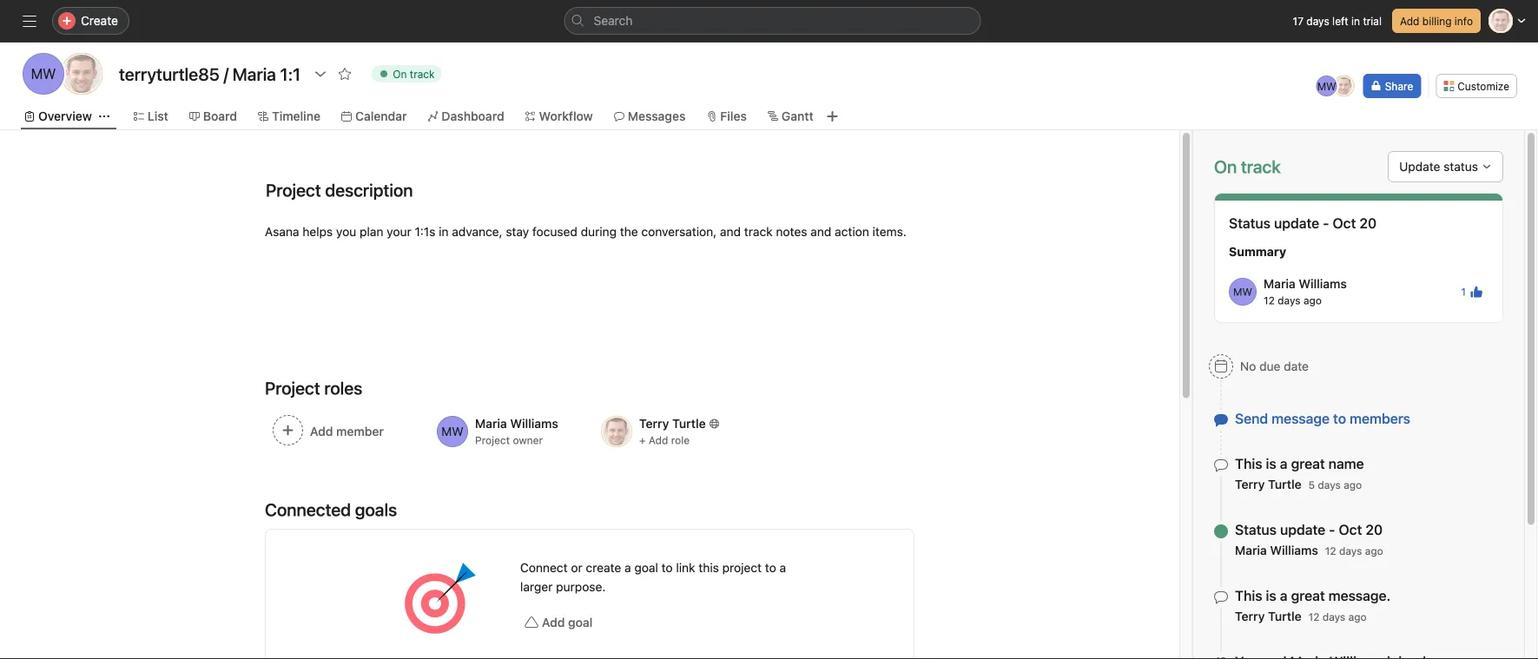 Task type: vqa. For each thing, say whether or not it's contained in the screenshot.
Set
no



Task type: describe. For each thing, give the bounding box(es) containing it.
search button
[[564, 7, 982, 35]]

board link
[[189, 107, 237, 126]]

due
[[1260, 359, 1281, 374]]

send message to members
[[1236, 411, 1411, 427]]

update status button
[[1389, 151, 1504, 182]]

link
[[676, 561, 696, 575]]

this is a great message. button
[[1236, 587, 1391, 605]]

maria williams project owner
[[475, 417, 559, 447]]

helps
[[303, 225, 333, 239]]

create
[[586, 561, 622, 575]]

update for oct
[[1281, 522, 1326, 538]]

you
[[336, 225, 357, 239]]

no due date button
[[1202, 351, 1317, 382]]

+ add role
[[640, 434, 690, 447]]

status for status update - oct 20
[[1230, 215, 1271, 232]]

advance,
[[452, 225, 503, 239]]

left
[[1333, 15, 1349, 27]]

asana helps you plan your 1:1s in advance, stay focused during the conversation, and track notes and action items.
[[265, 225, 907, 239]]

maria williams
[[475, 417, 559, 431]]

workflow link
[[525, 107, 593, 126]]

a inside this is a great name terry turtle 5 days ago
[[1281, 456, 1288, 472]]

conversation,
[[642, 225, 717, 239]]

terry turtle link for this is a great name
[[1236, 478, 1302, 492]]

is for this is a great name
[[1267, 456, 1277, 472]]

days inside maria williams 12 days ago
[[1278, 295, 1301, 307]]

calendar link
[[341, 107, 407, 126]]

terry for this is a great message.
[[1236, 610, 1266, 624]]

name
[[1329, 456, 1365, 472]]

ago for message.
[[1349, 611, 1367, 623]]

this is a great message. link
[[1236, 588, 1391, 604]]

message
[[1272, 411, 1330, 427]]

show options image
[[314, 67, 328, 81]]

this for this is a great name
[[1236, 456, 1263, 472]]

goal inside button
[[568, 616, 593, 630]]

update status
[[1400, 159, 1479, 174]]

customize
[[1458, 80, 1510, 92]]

17
[[1294, 15, 1304, 27]]

1 horizontal spatial tt
[[1338, 80, 1352, 92]]

ago inside maria williams 12 days ago
[[1304, 295, 1323, 307]]

this for this is a great message.
[[1236, 588, 1263, 604]]

+
[[640, 434, 646, 447]]

latest status update element
[[1215, 193, 1504, 323]]

send message to members button
[[1236, 411, 1411, 427]]

turtle for name
[[1269, 478, 1302, 492]]

great for message.
[[1292, 588, 1326, 604]]

days for 20
[[1340, 545, 1363, 557]]

status update - oct 20 maria williams 12 days ago
[[1236, 522, 1384, 558]]

asana
[[265, 225, 299, 239]]

or
[[571, 561, 583, 575]]

the
[[620, 225, 638, 239]]

owner
[[513, 434, 543, 447]]

5
[[1309, 479, 1316, 491]]

on track button
[[364, 62, 450, 86]]

1 and from the left
[[720, 225, 741, 239]]

1 vertical spatial track
[[745, 225, 773, 239]]

timeline
[[272, 109, 321, 123]]

this is a great name link
[[1236, 456, 1365, 472]]

- for oct 20
[[1324, 215, 1330, 232]]

on
[[393, 68, 407, 80]]

search
[[594, 13, 633, 28]]

maria inside status update - oct 20 maria williams 12 days ago
[[1236, 544, 1268, 558]]

files
[[721, 109, 747, 123]]

0 horizontal spatial to
[[662, 561, 673, 575]]

members
[[1350, 411, 1411, 427]]

add tab image
[[826, 109, 840, 123]]

ago for name
[[1344, 479, 1363, 491]]

this
[[699, 561, 719, 575]]

connect or create a goal to link this project to a larger purpose.
[[521, 561, 787, 594]]

1:1s
[[415, 225, 436, 239]]

add for add goal
[[542, 616, 565, 630]]

add member button
[[265, 408, 422, 456]]

dashboard
[[442, 109, 505, 123]]

add goal
[[542, 616, 593, 630]]

plan
[[360, 225, 384, 239]]

project
[[475, 434, 510, 447]]

create button
[[52, 7, 129, 35]]

add member
[[310, 424, 384, 439]]

project roles
[[265, 378, 363, 398]]

on track
[[393, 68, 435, 80]]

a right create
[[625, 561, 631, 575]]

this is a great name button
[[1236, 455, 1365, 473]]

dashboard link
[[428, 107, 505, 126]]

overview link
[[24, 107, 92, 126]]

stay
[[506, 225, 529, 239]]

add to starred image
[[338, 67, 352, 81]]

date
[[1285, 359, 1310, 374]]

oct
[[1340, 522, 1363, 538]]

search list box
[[564, 7, 982, 35]]

2 and from the left
[[811, 225, 832, 239]]

trial
[[1364, 15, 1382, 27]]

1 vertical spatial add
[[649, 434, 669, 447]]

your
[[387, 225, 412, 239]]

connected goals
[[265, 500, 397, 520]]

purpose.
[[556, 580, 606, 594]]

summary
[[1230, 245, 1287, 259]]

williams inside status update - oct 20 maria williams 12 days ago
[[1271, 544, 1319, 558]]

status for status update - oct 20 maria williams 12 days ago
[[1236, 522, 1277, 538]]

12 for update
[[1326, 545, 1337, 557]]

ago for 20
[[1366, 545, 1384, 557]]

add billing info
[[1401, 15, 1474, 27]]

0 horizontal spatial in
[[439, 225, 449, 239]]

terry turtle link for this is a great message.
[[1236, 610, 1302, 624]]

days right 17
[[1307, 15, 1330, 27]]

action
[[835, 225, 870, 239]]

0 horizontal spatial tt
[[73, 66, 90, 82]]

on track
[[1215, 156, 1282, 177]]



Task type: locate. For each thing, give the bounding box(es) containing it.
terry inside this is a great message. terry turtle 12 days ago
[[1236, 610, 1266, 624]]

a down 'message'
[[1281, 456, 1288, 472]]

1 horizontal spatial track
[[745, 225, 773, 239]]

terry down this is a great message. button
[[1236, 610, 1266, 624]]

update for oct 20
[[1275, 215, 1320, 232]]

tt left share button
[[1338, 80, 1352, 92]]

status up summary
[[1230, 215, 1271, 232]]

mw
[[31, 66, 56, 82], [1318, 80, 1337, 92], [1234, 286, 1253, 298]]

1 vertical spatial great
[[1292, 588, 1326, 604]]

2 vertical spatial 12
[[1309, 611, 1320, 623]]

a down status update - oct 20 maria williams 12 days ago at the right bottom
[[1281, 588, 1288, 604]]

None text field
[[115, 58, 305, 90]]

1 vertical spatial update
[[1281, 522, 1326, 538]]

12 down summary
[[1264, 295, 1275, 307]]

this down send
[[1236, 456, 1263, 472]]

update up summary
[[1275, 215, 1320, 232]]

a
[[1281, 456, 1288, 472], [625, 561, 631, 575], [780, 561, 787, 575], [1281, 588, 1288, 604]]

share
[[1386, 80, 1414, 92]]

0 horizontal spatial mw
[[31, 66, 56, 82]]

0 vertical spatial terry
[[1236, 478, 1266, 492]]

a right the project
[[780, 561, 787, 575]]

turtle for message.
[[1269, 610, 1302, 624]]

1 vertical spatial maria
[[1236, 544, 1268, 558]]

2 vertical spatial add
[[542, 616, 565, 630]]

0 vertical spatial goal
[[635, 561, 659, 575]]

1 vertical spatial terry
[[1236, 610, 1266, 624]]

2 great from the top
[[1292, 588, 1326, 604]]

ago up date
[[1304, 295, 1323, 307]]

12
[[1264, 295, 1275, 307], [1326, 545, 1337, 557], [1309, 611, 1320, 623]]

terry turtle link
[[1236, 478, 1302, 492], [1236, 610, 1302, 624]]

maria williams link inside latest status update element
[[1264, 277, 1348, 291]]

track right on
[[410, 68, 435, 80]]

in right left
[[1352, 15, 1361, 27]]

update
[[1400, 159, 1441, 174]]

this is a great name terry turtle 5 days ago
[[1236, 456, 1365, 492]]

status update - oct 20 button
[[1236, 521, 1384, 539]]

0 vertical spatial this
[[1236, 456, 1263, 472]]

days inside status update - oct 20 maria williams 12 days ago
[[1340, 545, 1363, 557]]

1 terry from the top
[[1236, 478, 1266, 492]]

0 vertical spatial terry turtle link
[[1236, 478, 1302, 492]]

2 horizontal spatial to
[[1334, 411, 1347, 427]]

0 vertical spatial -
[[1324, 215, 1330, 232]]

12 down status update - oct 20 button
[[1326, 545, 1337, 557]]

is inside this is a great message. terry turtle 12 days ago
[[1267, 588, 1277, 604]]

mw down summary
[[1234, 286, 1253, 298]]

in right 1:1s
[[439, 225, 449, 239]]

track
[[410, 68, 435, 80], [745, 225, 773, 239]]

no
[[1241, 359, 1257, 374]]

2 this from the top
[[1236, 588, 1263, 604]]

turtle
[[1269, 478, 1302, 492], [1269, 610, 1302, 624]]

1 vertical spatial goal
[[568, 616, 593, 630]]

great inside this is a great name terry turtle 5 days ago
[[1292, 456, 1326, 472]]

create
[[81, 13, 118, 28]]

1 horizontal spatial 12
[[1309, 611, 1320, 623]]

project
[[723, 561, 762, 575]]

in
[[1352, 15, 1361, 27], [439, 225, 449, 239]]

send
[[1236, 411, 1269, 427]]

update down 5
[[1281, 522, 1326, 538]]

ago inside status update - oct 20 maria williams 12 days ago
[[1366, 545, 1384, 557]]

1 this from the top
[[1236, 456, 1263, 472]]

status
[[1444, 159, 1479, 174]]

days down this is a great message. button
[[1323, 611, 1346, 623]]

notes
[[776, 225, 808, 239]]

2 horizontal spatial 12
[[1326, 545, 1337, 557]]

12 inside status update - oct 20 maria williams 12 days ago
[[1326, 545, 1337, 557]]

is inside this is a great name terry turtle 5 days ago
[[1267, 456, 1277, 472]]

1 button
[[1457, 280, 1489, 304]]

add right +
[[649, 434, 669, 447]]

files link
[[707, 107, 747, 126]]

- inside latest status update element
[[1324, 215, 1330, 232]]

great up 5
[[1292, 456, 1326, 472]]

0 vertical spatial in
[[1352, 15, 1361, 27]]

turtle inside this is a great name terry turtle 5 days ago
[[1269, 478, 1302, 492]]

0 vertical spatial maria
[[1264, 277, 1296, 291]]

1 terry turtle link from the top
[[1236, 478, 1302, 492]]

1 horizontal spatial mw
[[1234, 286, 1253, 298]]

add goal button
[[521, 607, 597, 639]]

0 horizontal spatial 12
[[1264, 295, 1275, 307]]

to right 'message'
[[1334, 411, 1347, 427]]

20
[[1366, 522, 1384, 538]]

williams down status update - oct 20
[[1299, 277, 1348, 291]]

2 terry from the top
[[1236, 610, 1266, 624]]

add down larger at the bottom left of page
[[542, 616, 565, 630]]

billing
[[1423, 15, 1452, 27]]

gantt
[[782, 109, 814, 123]]

connect
[[521, 561, 568, 575]]

is
[[1267, 456, 1277, 472], [1267, 588, 1277, 604]]

1 vertical spatial terry turtle link
[[1236, 610, 1302, 624]]

1 vertical spatial maria williams link
[[1236, 544, 1319, 558]]

williams
[[1299, 277, 1348, 291], [1271, 544, 1319, 558]]

to right the project
[[765, 561, 777, 575]]

terry down this is a great name button
[[1236, 478, 1266, 492]]

track left notes
[[745, 225, 773, 239]]

17 days left in trial
[[1294, 15, 1382, 27]]

mw inside latest status update element
[[1234, 286, 1253, 298]]

great for name
[[1292, 456, 1326, 472]]

focused
[[533, 225, 578, 239]]

mw left share button
[[1318, 80, 1337, 92]]

- for oct
[[1330, 522, 1336, 538]]

1 vertical spatial in
[[439, 225, 449, 239]]

this
[[1236, 456, 1263, 472], [1236, 588, 1263, 604]]

message.
[[1329, 588, 1391, 604]]

a inside this is a great message. terry turtle 12 days ago
[[1281, 588, 1288, 604]]

goal inside 'connect or create a goal to link this project to a larger purpose.'
[[635, 561, 659, 575]]

1 vertical spatial turtle
[[1269, 610, 1302, 624]]

great inside this is a great message. terry turtle 12 days ago
[[1292, 588, 1326, 604]]

- left oct 20
[[1324, 215, 1330, 232]]

terry turtle link down this is a great name button
[[1236, 478, 1302, 492]]

12 down this is a great message. button
[[1309, 611, 1320, 623]]

this inside this is a great name terry turtle 5 days ago
[[1236, 456, 1263, 472]]

status down this is a great name terry turtle 5 days ago
[[1236, 522, 1277, 538]]

and right notes
[[811, 225, 832, 239]]

add for add billing info
[[1401, 15, 1420, 27]]

0 vertical spatial turtle
[[1269, 478, 1302, 492]]

turtle down this is a great message. button
[[1269, 610, 1302, 624]]

list link
[[134, 107, 168, 126]]

calendar
[[355, 109, 407, 123]]

customize button
[[1437, 74, 1518, 98]]

maria williams link down status update - oct 20 button
[[1236, 544, 1319, 558]]

no due date
[[1241, 359, 1310, 374]]

- left 'oct'
[[1330, 522, 1336, 538]]

info
[[1455, 15, 1474, 27]]

1 horizontal spatial in
[[1352, 15, 1361, 27]]

0 vertical spatial williams
[[1299, 277, 1348, 291]]

status inside status update - oct 20 maria williams 12 days ago
[[1236, 522, 1277, 538]]

larger
[[521, 580, 553, 594]]

1
[[1462, 286, 1467, 298]]

goal left the link
[[635, 561, 659, 575]]

1 great from the top
[[1292, 456, 1326, 472]]

this down status update - oct 20 maria williams 12 days ago at the right bottom
[[1236, 588, 1263, 604]]

0 vertical spatial track
[[410, 68, 435, 80]]

track inside popup button
[[410, 68, 435, 80]]

status
[[1230, 215, 1271, 232], [1236, 522, 1277, 538]]

1 horizontal spatial and
[[811, 225, 832, 239]]

to
[[1334, 411, 1347, 427], [662, 561, 673, 575], [765, 561, 777, 575]]

1 vertical spatial 12
[[1326, 545, 1337, 557]]

gantt link
[[768, 107, 814, 126]]

1 horizontal spatial to
[[765, 561, 777, 575]]

12 for is
[[1309, 611, 1320, 623]]

is down status update - oct 20 maria williams 12 days ago at the right bottom
[[1267, 588, 1277, 604]]

maria inside maria williams 12 days ago
[[1264, 277, 1296, 291]]

0 vertical spatial great
[[1292, 456, 1326, 472]]

-
[[1324, 215, 1330, 232], [1330, 522, 1336, 538]]

goal down purpose.
[[568, 616, 593, 630]]

ago down message.
[[1349, 611, 1367, 623]]

this is a great message. terry turtle 12 days ago
[[1236, 588, 1391, 624]]

days down summary
[[1278, 295, 1301, 307]]

this inside this is a great message. terry turtle 12 days ago
[[1236, 588, 1263, 604]]

0 vertical spatial is
[[1267, 456, 1277, 472]]

to left the link
[[662, 561, 673, 575]]

tab actions image
[[99, 111, 109, 122]]

ago
[[1304, 295, 1323, 307], [1344, 479, 1363, 491], [1366, 545, 1384, 557], [1349, 611, 1367, 623]]

0 vertical spatial maria williams link
[[1264, 277, 1348, 291]]

update inside status update - oct 20 maria williams 12 days ago
[[1281, 522, 1326, 538]]

0 horizontal spatial add
[[542, 616, 565, 630]]

and right conversation,
[[720, 225, 741, 239]]

2 terry turtle link from the top
[[1236, 610, 1302, 624]]

maria
[[1264, 277, 1296, 291], [1236, 544, 1268, 558]]

great left message.
[[1292, 588, 1326, 604]]

terry
[[1236, 478, 1266, 492], [1236, 610, 1266, 624]]

is down send
[[1267, 456, 1277, 472]]

2 horizontal spatial mw
[[1318, 80, 1337, 92]]

oct 20
[[1333, 215, 1377, 232]]

expand sidebar image
[[23, 14, 36, 28]]

- inside status update - oct 20 maria williams 12 days ago
[[1330, 522, 1336, 538]]

terry turtle link down this is a great message. button
[[1236, 610, 1302, 624]]

days inside this is a great name terry turtle 5 days ago
[[1319, 479, 1342, 491]]

messages
[[628, 109, 686, 123]]

0 horizontal spatial and
[[720, 225, 741, 239]]

timeline link
[[258, 107, 321, 126]]

turtle inside this is a great message. terry turtle 12 days ago
[[1269, 610, 1302, 624]]

1 vertical spatial williams
[[1271, 544, 1319, 558]]

2 turtle from the top
[[1269, 610, 1302, 624]]

update
[[1275, 215, 1320, 232], [1281, 522, 1326, 538]]

status update - oct 20
[[1230, 215, 1377, 232]]

ago down name
[[1344, 479, 1363, 491]]

1 vertical spatial -
[[1330, 522, 1336, 538]]

terry for this is a great name
[[1236, 478, 1266, 492]]

0 horizontal spatial goal
[[568, 616, 593, 630]]

0 horizontal spatial track
[[410, 68, 435, 80]]

1 vertical spatial is
[[1267, 588, 1277, 604]]

days
[[1307, 15, 1330, 27], [1278, 295, 1301, 307], [1319, 479, 1342, 491], [1340, 545, 1363, 557], [1323, 611, 1346, 623]]

1 vertical spatial status
[[1236, 522, 1277, 538]]

days right 5
[[1319, 479, 1342, 491]]

terry inside this is a great name terry turtle 5 days ago
[[1236, 478, 1266, 492]]

tt
[[73, 66, 90, 82], [1338, 80, 1352, 92]]

add inside button
[[1401, 15, 1420, 27]]

is for this is a great message.
[[1267, 588, 1277, 604]]

12 inside this is a great message. terry turtle 12 days ago
[[1309, 611, 1320, 623]]

1 horizontal spatial add
[[649, 434, 669, 447]]

goal
[[635, 561, 659, 575], [568, 616, 593, 630]]

workflow
[[539, 109, 593, 123]]

1 turtle from the top
[[1269, 478, 1302, 492]]

list
[[148, 109, 168, 123]]

2 is from the top
[[1267, 588, 1277, 604]]

2 horizontal spatial add
[[1401, 15, 1420, 27]]

maria down summary
[[1264, 277, 1296, 291]]

turtle down this is a great name button
[[1269, 478, 1302, 492]]

ago down 20
[[1366, 545, 1384, 557]]

1 horizontal spatial goal
[[635, 561, 659, 575]]

terry turtle
[[640, 417, 706, 431]]

maria williams link down summary
[[1264, 277, 1348, 291]]

0 vertical spatial status
[[1230, 215, 1271, 232]]

board
[[203, 109, 237, 123]]

tt up overview
[[73, 66, 90, 82]]

williams inside maria williams 12 days ago
[[1299, 277, 1348, 291]]

add left billing
[[1401, 15, 1420, 27]]

add inside button
[[542, 616, 565, 630]]

maria down status update - oct 20 button
[[1236, 544, 1268, 558]]

ago inside this is a great message. terry turtle 12 days ago
[[1349, 611, 1367, 623]]

0 vertical spatial 12
[[1264, 295, 1275, 307]]

days for name
[[1319, 479, 1342, 491]]

messages link
[[614, 107, 686, 126]]

share button
[[1364, 74, 1422, 98]]

1 is from the top
[[1267, 456, 1277, 472]]

ago inside this is a great name terry turtle 5 days ago
[[1344, 479, 1363, 491]]

mw up overview link
[[31, 66, 56, 82]]

days for message.
[[1323, 611, 1346, 623]]

maria williams 12 days ago
[[1264, 277, 1348, 307]]

Project description title text field
[[255, 172, 418, 209]]

williams down status update - oct 20 button
[[1271, 544, 1319, 558]]

0 vertical spatial add
[[1401, 15, 1420, 27]]

12 inside maria williams 12 days ago
[[1264, 295, 1275, 307]]

1 vertical spatial this
[[1236, 588, 1263, 604]]

0 vertical spatial update
[[1275, 215, 1320, 232]]

overview
[[38, 109, 92, 123]]

days inside this is a great message. terry turtle 12 days ago
[[1323, 611, 1346, 623]]

days down 'oct'
[[1340, 545, 1363, 557]]



